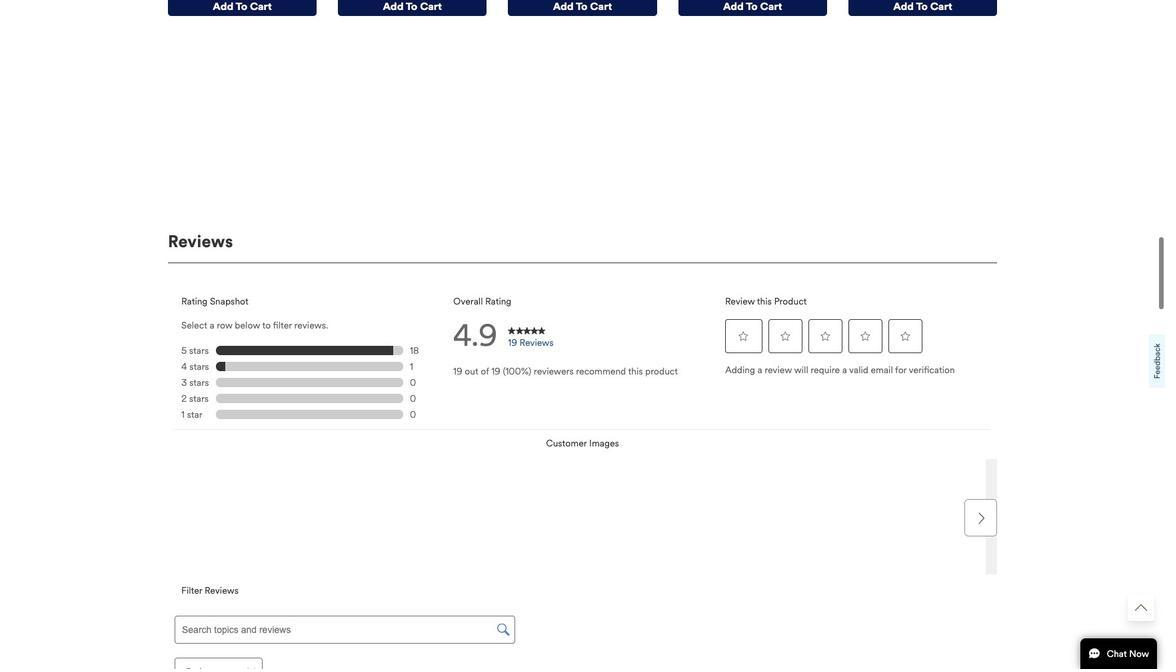 Task type: locate. For each thing, give the bounding box(es) containing it.
3 stars
[[181, 377, 209, 389]]

a left the review
[[758, 365, 762, 376]]

0 horizontal spatial 19
[[453, 366, 462, 378]]

rating snapshot group
[[181, 343, 440, 423]]

19 up (100%)
[[508, 338, 517, 349]]

rating up "select"
[[181, 296, 208, 308]]

images
[[589, 438, 619, 450]]

stars
[[189, 345, 209, 357], [189, 361, 209, 373], [189, 377, 209, 389], [189, 393, 209, 405]]

review
[[765, 365, 792, 376]]

to
[[236, 0, 247, 13], [406, 0, 418, 13], [576, 0, 588, 13], [746, 0, 758, 13], [916, 0, 928, 13]]

recommend
[[576, 366, 626, 378]]

18
[[410, 345, 419, 357]]

rating snapshot
[[181, 296, 248, 308]]

0 vertical spatial this
[[757, 296, 772, 308]]

2 rating from the left
[[485, 296, 512, 308]]

filter
[[273, 320, 292, 332]]

3 add to cart button from the left
[[508, 0, 657, 16]]

3 to from the left
[[576, 0, 588, 13]]

review
[[725, 296, 755, 308]]

0 horizontal spatial this
[[628, 366, 643, 378]]

reviews inside overall rating element
[[520, 338, 554, 349]]

5 cart from the left
[[930, 0, 952, 13]]

out
[[465, 366, 478, 378]]

stars right 5
[[189, 345, 209, 357]]

this inside overall rating element
[[628, 366, 643, 378]]

review this product
[[725, 296, 807, 308]]

2 add from the left
[[383, 0, 404, 13]]

19 for 19 out of 19 (100%) reviewers recommend this product
[[453, 366, 462, 378]]

reviews for 19 reviews
[[520, 338, 554, 349]]

2 vertical spatial reviews
[[205, 585, 239, 597]]

adding
[[725, 365, 755, 376]]

5 add from the left
[[893, 0, 914, 13]]

stars for 3 stars
[[189, 377, 209, 389]]

0
[[410, 377, 416, 389], [410, 393, 416, 405], [410, 409, 416, 421]]

this
[[757, 296, 772, 308], [628, 366, 643, 378]]

1
[[410, 361, 413, 373], [181, 409, 185, 421]]

4 add to cart from the left
[[723, 0, 782, 13]]

a
[[210, 320, 214, 332], [758, 365, 762, 376], [842, 365, 847, 376]]

19 reviews link
[[501, 320, 561, 360]]

0 horizontal spatial rating
[[181, 296, 208, 308]]

19 for 19 reviews
[[508, 338, 517, 349]]

2 to from the left
[[406, 0, 418, 13]]

rating right overall
[[485, 296, 512, 308]]

1 horizontal spatial 1
[[410, 361, 413, 373]]

19 right of
[[491, 366, 501, 378]]

row
[[217, 320, 232, 332]]

1 vertical spatial 1
[[181, 409, 185, 421]]

0 for 3 stars
[[410, 377, 416, 389]]

4 add from the left
[[723, 0, 744, 13]]

stars right 4
[[189, 361, 209, 373]]

add
[[213, 0, 233, 13], [383, 0, 404, 13], [553, 0, 574, 13], [723, 0, 744, 13], [893, 0, 914, 13]]

rating
[[181, 296, 208, 308], [485, 296, 512, 308]]

customer
[[546, 438, 587, 450]]

1 vertical spatial this
[[628, 366, 643, 378]]

3 add from the left
[[553, 0, 574, 13]]

4 to from the left
[[746, 0, 758, 13]]

1 for 1
[[410, 361, 413, 373]]

2 vertical spatial 0
[[410, 409, 416, 421]]

a left row at the left top
[[210, 320, 214, 332]]

reviews up the reviewers
[[520, 338, 554, 349]]

cart
[[250, 0, 272, 13], [420, 0, 442, 13], [590, 0, 612, 13], [760, 0, 782, 13], [930, 0, 952, 13]]

2 stars
[[181, 393, 209, 405]]

1 star
[[181, 409, 202, 421]]

reviews right filter
[[205, 585, 239, 597]]

5 add to cart button from the left
[[848, 0, 997, 16]]

select a row below to filter reviews.
[[181, 320, 328, 332]]

None search field
[[175, 616, 515, 644]]

2 add to cart button from the left
[[338, 0, 487, 16]]

0 horizontal spatial a
[[210, 320, 214, 332]]

stars right 2
[[189, 393, 209, 405]]

snapshot
[[210, 296, 248, 308]]

1 vertical spatial reviews
[[520, 338, 554, 349]]

1 vertical spatial 0
[[410, 393, 416, 405]]

19 left out
[[453, 366, 462, 378]]

0 horizontal spatial 1
[[181, 409, 185, 421]]

stars right 3
[[189, 377, 209, 389]]

2 add to cart from the left
[[383, 0, 442, 13]]

1 horizontal spatial this
[[757, 296, 772, 308]]

2 horizontal spatial 19
[[508, 338, 517, 349]]

1 horizontal spatial 19
[[491, 366, 501, 378]]

this left product at the right bottom
[[628, 366, 643, 378]]

0 vertical spatial 1
[[410, 361, 413, 373]]

reviews
[[168, 231, 233, 252], [520, 338, 554, 349], [205, 585, 239, 597]]

reviews up rating snapshot
[[168, 231, 233, 252]]

1 down 18
[[410, 361, 413, 373]]

1 0 from the top
[[410, 377, 416, 389]]

of
[[481, 366, 489, 378]]

verification
[[909, 365, 955, 376]]

overall rating
[[453, 296, 512, 308]]

stars for 4 stars
[[189, 361, 209, 373]]

4 stars
[[181, 361, 209, 373]]

add to cart
[[213, 0, 272, 13], [383, 0, 442, 13], [553, 0, 612, 13], [723, 0, 782, 13], [893, 0, 952, 13]]

filter reviews
[[181, 585, 239, 597]]

email
[[871, 365, 893, 376]]

3 0 from the top
[[410, 409, 416, 421]]

1 left star
[[181, 409, 185, 421]]

add to cart button
[[168, 0, 317, 16], [338, 0, 487, 16], [508, 0, 657, 16], [678, 0, 827, 16], [848, 0, 997, 16]]

1 horizontal spatial a
[[758, 365, 762, 376]]

this right review
[[757, 296, 772, 308]]

a for row
[[210, 320, 214, 332]]

star
[[187, 409, 202, 421]]

1 horizontal spatial rating
[[485, 296, 512, 308]]

2 0 from the top
[[410, 393, 416, 405]]

require
[[811, 365, 840, 376]]

a left valid
[[842, 365, 847, 376]]

19 reviews
[[508, 338, 554, 349]]

will
[[794, 365, 808, 376]]

4 cart from the left
[[760, 0, 782, 13]]

4.9
[[453, 318, 497, 354]]

to
[[262, 320, 271, 332]]

19
[[508, 338, 517, 349], [453, 366, 462, 378], [491, 366, 501, 378]]

0 vertical spatial 0
[[410, 377, 416, 389]]

1 add to cart from the left
[[213, 0, 272, 13]]



Task type: describe. For each thing, give the bounding box(es) containing it.
5 stars
[[181, 345, 209, 357]]

1 to from the left
[[236, 0, 247, 13]]

valid
[[849, 365, 869, 376]]

styled arrow button link
[[1128, 595, 1155, 621]]

stars for 2 stars
[[189, 393, 209, 405]]

5
[[181, 345, 187, 357]]

4 add to cart button from the left
[[678, 0, 827, 16]]

product
[[645, 366, 678, 378]]

product
[[774, 296, 807, 308]]

Search topics and reviews text field
[[175, 616, 515, 644]]

3 add to cart from the left
[[553, 0, 612, 13]]

0 for 2 stars
[[410, 393, 416, 405]]

0 vertical spatial reviews
[[168, 231, 233, 252]]

2
[[181, 393, 187, 405]]

5 to from the left
[[916, 0, 928, 13]]

for
[[895, 365, 907, 376]]

overall rating element
[[447, 288, 719, 384]]

select
[[181, 320, 207, 332]]

below
[[235, 320, 260, 332]]

1 cart from the left
[[250, 0, 272, 13]]

reviews for filter reviews
[[205, 585, 239, 597]]

reviews.
[[294, 320, 328, 332]]

a for review
[[758, 365, 762, 376]]

1 add to cart button from the left
[[168, 0, 317, 16]]

5 add to cart from the left
[[893, 0, 952, 13]]

0 for 1 star
[[410, 409, 416, 421]]

customer images
[[546, 438, 619, 450]]

overall
[[453, 296, 483, 308]]

2 horizontal spatial a
[[842, 365, 847, 376]]

3 cart from the left
[[590, 0, 612, 13]]

adding a review will require a valid email for verification
[[725, 365, 955, 376]]

1 for 1 star
[[181, 409, 185, 421]]

1 add from the left
[[213, 0, 233, 13]]

filter
[[181, 585, 202, 597]]

19 out of 19 (100%) reviewers recommend this product
[[453, 366, 678, 378]]

4
[[181, 361, 187, 373]]

(100%)
[[503, 366, 531, 378]]

1 rating from the left
[[181, 296, 208, 308]]

reviewers
[[534, 366, 574, 378]]

3
[[181, 377, 187, 389]]

rating is 0 (out of 5 stars). group
[[725, 316, 925, 356]]

stars for 5 stars
[[189, 345, 209, 357]]

2 cart from the left
[[420, 0, 442, 13]]

scroll to top image
[[1135, 602, 1147, 614]]



Task type: vqa. For each thing, say whether or not it's contained in the screenshot.
fifth 'Add To Cart' BUTTON from right Add
yes



